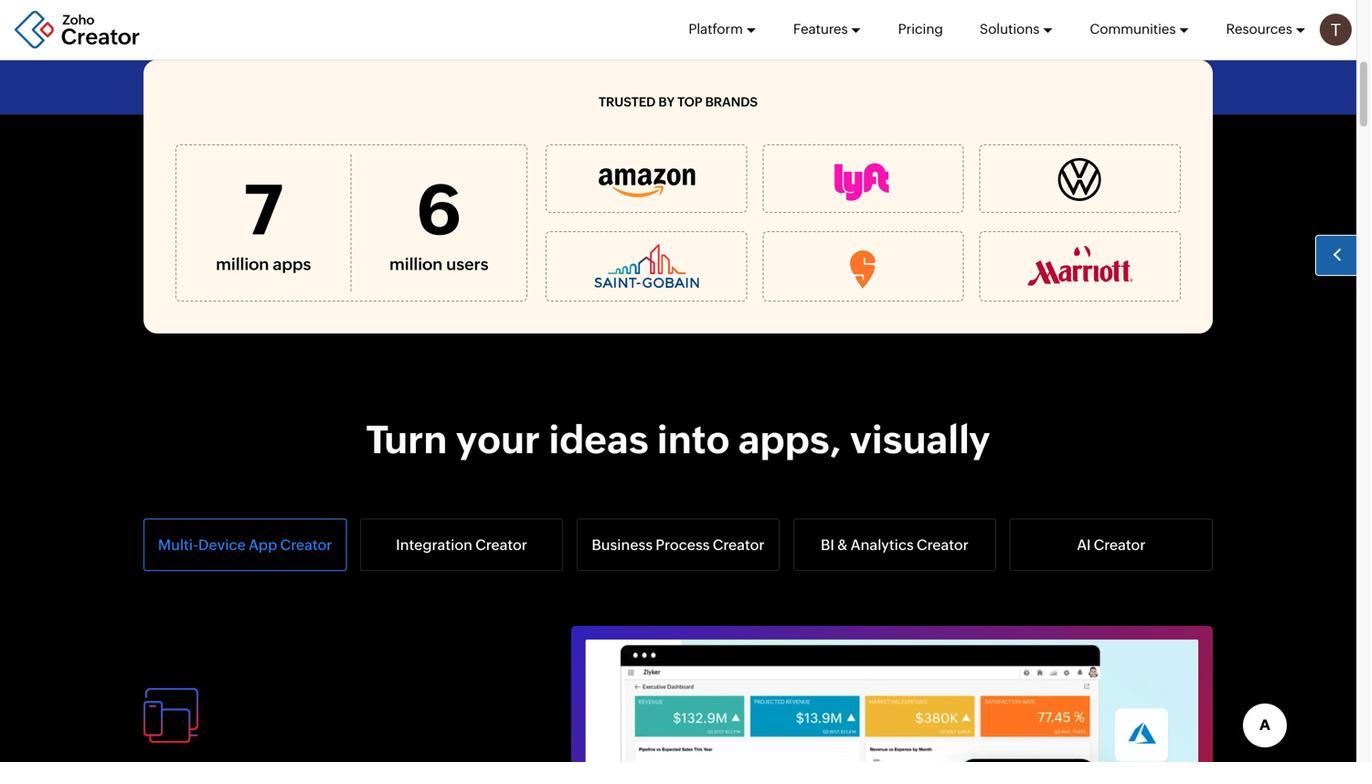 Task type: describe. For each thing, give the bounding box(es) containing it.
6 million users
[[389, 170, 489, 274]]

trusted
[[599, 95, 656, 109]]

multi-device app creator image
[[585, 640, 1199, 762]]

visually
[[850, 418, 990, 461]]

business process creator
[[592, 536, 765, 553]]

resources
[[1226, 21, 1292, 37]]

solutions
[[980, 21, 1040, 37]]

analytics
[[851, 536, 914, 553]]

ai
[[1077, 536, 1091, 553]]

process
[[656, 536, 710, 553]]

multi-
[[158, 536, 198, 553]]

million for 6
[[389, 255, 443, 274]]

2 creator from the left
[[475, 536, 527, 553]]

ideas
[[549, 418, 649, 461]]

turn your ideas into apps, visually
[[366, 418, 990, 461]]

top
[[677, 95, 702, 109]]

pricing link
[[898, 0, 943, 58]]

7 million apps
[[216, 170, 311, 274]]

integration
[[396, 536, 472, 553]]

million for 7
[[216, 255, 269, 274]]

trusted by top brands
[[599, 95, 758, 109]]

device
[[198, 536, 246, 553]]

ai creator
[[1077, 536, 1146, 553]]

brands
[[705, 95, 758, 109]]



Task type: vqa. For each thing, say whether or not it's contained in the screenshot.
million within 6 million users
yes



Task type: locate. For each thing, give the bounding box(es) containing it.
6
[[416, 170, 462, 249]]

bi
[[821, 536, 834, 553]]

integration creator
[[396, 536, 527, 553]]

terry turtle image
[[1320, 14, 1352, 46]]

3 creator from the left
[[713, 536, 765, 553]]

by
[[658, 95, 675, 109]]

apps
[[273, 255, 311, 274]]

1 horizontal spatial million
[[389, 255, 443, 274]]

7
[[244, 170, 283, 249]]

5 creator from the left
[[1094, 536, 1146, 553]]

2 million from the left
[[389, 255, 443, 274]]

build powerful solutions faster image
[[717, 0, 1311, 43]]

million inside 7 million apps
[[216, 255, 269, 274]]

creator
[[280, 536, 332, 553], [475, 536, 527, 553], [713, 536, 765, 553], [917, 536, 969, 553], [1094, 536, 1146, 553]]

users
[[446, 255, 489, 274]]

creator right ai
[[1094, 536, 1146, 553]]

creator right process
[[713, 536, 765, 553]]

platform
[[689, 21, 743, 37]]

&
[[837, 536, 848, 553]]

0 horizontal spatial million
[[216, 255, 269, 274]]

apps,
[[738, 418, 841, 461]]

communities
[[1090, 21, 1176, 37]]

million
[[216, 255, 269, 274], [389, 255, 443, 274]]

bi & analytics creator
[[821, 536, 969, 553]]

creator right integration
[[475, 536, 527, 553]]

pricing
[[898, 21, 943, 37]]

features
[[793, 21, 848, 37]]

your
[[456, 418, 540, 461]]

1 million from the left
[[216, 255, 269, 274]]

app
[[249, 536, 277, 553]]

into
[[657, 418, 730, 461]]

million left apps
[[216, 255, 269, 274]]

turn
[[366, 418, 447, 461]]

zoho creator logo image
[[14, 10, 141, 50]]

million inside 6 million users
[[389, 255, 443, 274]]

creator right app
[[280, 536, 332, 553]]

creator right analytics
[[917, 536, 969, 553]]

business
[[592, 536, 653, 553]]

4 creator from the left
[[917, 536, 969, 553]]

million left users at left top
[[389, 255, 443, 274]]

1 creator from the left
[[280, 536, 332, 553]]

multi-device app creator
[[158, 536, 332, 553]]



